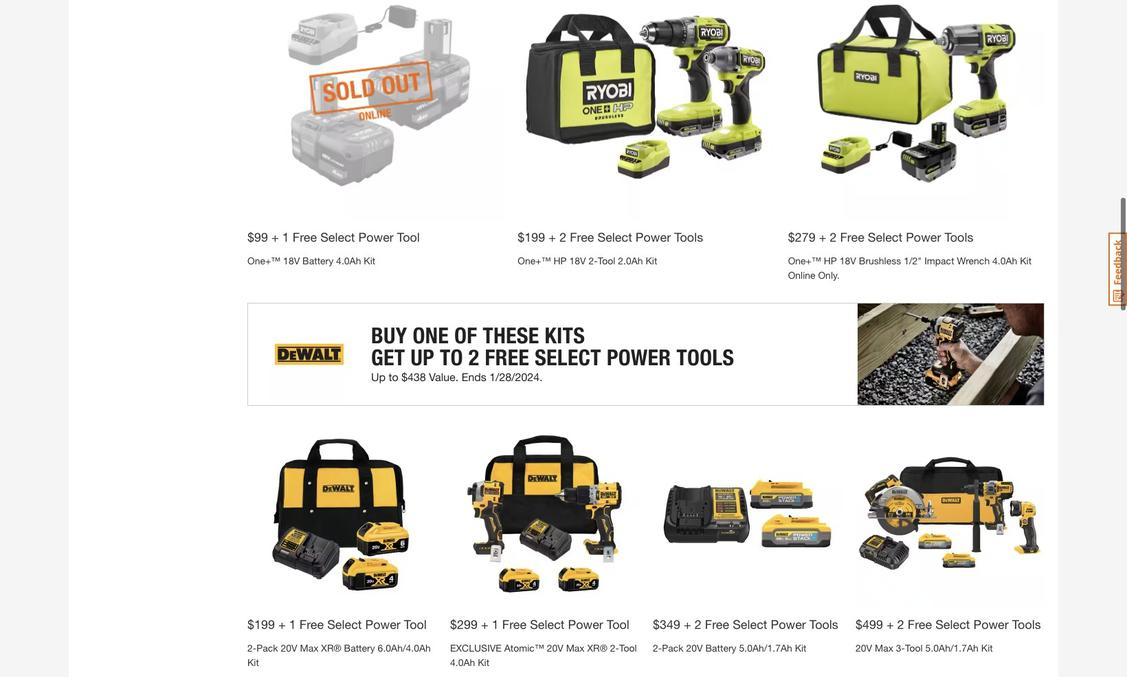 Task type: locate. For each thing, give the bounding box(es) containing it.
20v down "$199 + 1 free select power tool"
[[281, 643, 297, 654]]

$199
[[518, 230, 545, 245], [247, 617, 275, 632]]

free up 2-pack 20v battery 5.0ah/1.7ah kit
[[705, 617, 729, 632]]

free up atomic™ on the bottom left
[[502, 617, 527, 632]]

pack
[[257, 643, 278, 654], [662, 643, 684, 654]]

2 right "$349"
[[695, 617, 702, 632]]

20v down $299 + 1 free select power tool
[[547, 643, 564, 654]]

kit
[[1020, 255, 1032, 267], [364, 255, 375, 267], [646, 255, 657, 267], [795, 643, 807, 654], [981, 643, 993, 654], [247, 657, 259, 669], [478, 657, 489, 669]]

xr® down $299 + 1 free select power tool
[[587, 643, 608, 654]]

pack inside 2-pack 20v max xr® battery 6.0ah/4.0ah kit
[[257, 643, 278, 654]]

2 max from the left
[[566, 643, 585, 654]]

free up 2-pack 20v max xr® battery 6.0ah/4.0ah kit
[[300, 617, 324, 632]]

$499 + 2 free select power tools
[[856, 617, 1041, 632]]

0 horizontal spatial 5.0ah/1.7ah
[[739, 643, 792, 654]]

tools
[[945, 229, 974, 245], [674, 230, 703, 245], [810, 617, 839, 632], [1012, 617, 1041, 632]]

2
[[830, 229, 837, 245], [560, 230, 567, 245], [695, 617, 702, 632], [898, 617, 905, 632]]

pack for $199
[[257, 643, 278, 654]]

hp inside one+™ hp 18v brushless 1/2" impact wrench 4.0ah kit online only.
[[824, 255, 837, 267]]

max for $299 + 1 free select power tool
[[566, 643, 585, 654]]

1 horizontal spatial max
[[566, 643, 585, 654]]

20v inside 'exclusive atomic™ 20v max xr® 2-tool 4.0ah kit'
[[547, 643, 564, 654]]

2 horizontal spatial 4.0ah
[[993, 255, 1018, 267]]

1 right $99
[[282, 230, 289, 245]]

$299 + 1 free select power tool
[[450, 617, 630, 632]]

hp for $199
[[554, 255, 567, 267]]

max inside 'exclusive atomic™ 20v max xr® 2-tool 4.0ah kit'
[[566, 643, 585, 654]]

0 vertical spatial $199
[[518, 230, 545, 245]]

4.0ah inside one+™ hp 18v brushless 1/2" impact wrench 4.0ah kit online only.
[[993, 255, 1018, 267]]

one+™ 18v battery 4.0ah kit
[[247, 255, 375, 267]]

power for $199 + 2 free select power tools
[[636, 230, 671, 245]]

select up 2-pack 20v battery 5.0ah/1.7ah kit
[[733, 617, 767, 632]]

1 max from the left
[[300, 643, 319, 654]]

20v for $349
[[686, 643, 703, 654]]

1 xr® from the left
[[321, 643, 341, 654]]

2 up "3-"
[[898, 617, 905, 632]]

free for $199 + 2 free select power tools
[[570, 230, 594, 245]]

3 max from the left
[[875, 643, 894, 654]]

20v for $299
[[547, 643, 564, 654]]

1 horizontal spatial xr®
[[587, 643, 608, 654]]

4.0ah
[[993, 255, 1018, 267], [336, 255, 361, 267], [450, 657, 475, 669]]

select for $99 + 1 free select power tool
[[320, 230, 355, 245]]

4.0ah right wrench
[[993, 255, 1018, 267]]

free for $349 + 2 free select power tools
[[705, 617, 729, 632]]

hp
[[824, 255, 837, 267], [554, 255, 567, 267]]

0 horizontal spatial $99 + 1 free select power tool image
[[247, 0, 504, 222]]

tool inside 'exclusive atomic™ 20v max xr® 2-tool 4.0ah kit'
[[619, 643, 637, 654]]

2 20v from the left
[[547, 643, 564, 654]]

tools for $349 + 2 free select power tools
[[810, 617, 839, 632]]

tool
[[397, 230, 420, 245], [598, 255, 616, 267], [404, 617, 427, 632], [607, 617, 630, 632], [619, 643, 637, 654], [905, 643, 923, 654]]

hp up only.
[[824, 255, 837, 267]]

+ right $299
[[481, 617, 489, 632]]

$199 for $199 + 1 free select power tool
[[247, 617, 275, 632]]

+ right "$349"
[[684, 617, 691, 632]]

5.0ah/1.7ah
[[739, 643, 792, 654], [926, 643, 979, 654]]

2 up the one+™ hp 18v 2-tool 2.0ah kit
[[560, 230, 567, 245]]

max down $299 + 1 free select power tool
[[566, 643, 585, 654]]

xr® inside 'exclusive atomic™ 20v max xr® 2-tool 4.0ah kit'
[[587, 643, 608, 654]]

select up 20v max 3-tool 5.0ah/1.7ah kit
[[936, 617, 970, 632]]

max down "$199 + 1 free select power tool"
[[300, 643, 319, 654]]

3 20v from the left
[[686, 643, 703, 654]]

1 horizontal spatial 18v
[[569, 255, 586, 267]]

5.0ah/1.7ah down $349 + 2 free select power tools at right bottom
[[739, 643, 792, 654]]

20v
[[281, 643, 297, 654], [547, 643, 564, 654], [686, 643, 703, 654], [856, 643, 872, 654]]

1 horizontal spatial one+™
[[518, 255, 551, 267]]

power for $199 + 1 free select power tool
[[365, 617, 401, 632]]

1 horizontal spatial battery
[[344, 643, 375, 654]]

$279
[[788, 229, 816, 245]]

battery down "$199 + 1 free select power tool"
[[344, 643, 375, 654]]

1 horizontal spatial 4.0ah
[[450, 657, 475, 669]]

max inside 2-pack 20v max xr® battery 6.0ah/4.0ah kit
[[300, 643, 319, 654]]

$279 + 2 free select power tools
[[788, 229, 974, 245]]

tools for $199 + 2 free select power tools
[[674, 230, 703, 245]]

1 up 2-pack 20v max xr® battery 6.0ah/4.0ah kit
[[289, 617, 296, 632]]

0 horizontal spatial pack
[[257, 643, 278, 654]]

xr® for $299 + 1 free select power tool
[[587, 643, 608, 654]]

free up brushless
[[840, 229, 865, 245]]

+ for $349 + 2 free select power tools
[[684, 617, 691, 632]]

1 vertical spatial $199
[[247, 617, 275, 632]]

battery down $99 + 1 free select power tool
[[303, 255, 334, 267]]

0 horizontal spatial hp
[[554, 255, 567, 267]]

$499 + 2 free select power tools image
[[856, 420, 1045, 609]]

free up 20v max 3-tool 5.0ah/1.7ah kit
[[908, 617, 932, 632]]

kit inside 'exclusive atomic™ 20v max xr® 2-tool 4.0ah kit'
[[478, 657, 489, 669]]

0 horizontal spatial one+™
[[247, 255, 281, 267]]

battery
[[303, 255, 334, 267], [344, 643, 375, 654], [706, 643, 737, 654]]

5.0ah/1.7ah for $349
[[739, 643, 792, 654]]

one+™ hp 18v brushless 1/2" impact wrench 4.0ah kit online only.
[[788, 255, 1032, 281]]

1
[[282, 230, 289, 245], [289, 617, 296, 632], [492, 617, 499, 632]]

4.0ah down exclusive at the left bottom of the page
[[450, 657, 475, 669]]

$299
[[450, 617, 478, 632]]

$299 + 1 free select power tool image
[[450, 420, 639, 609]]

0 horizontal spatial 4.0ah
[[336, 255, 361, 267]]

2 horizontal spatial battery
[[706, 643, 737, 654]]

2 for $279
[[830, 229, 837, 245]]

hp down "$199 + 2 free select power tools"
[[554, 255, 567, 267]]

one+™ for $279
[[788, 255, 821, 267]]

4.0ah down $99 + 1 free select power tool
[[336, 255, 361, 267]]

2 pack from the left
[[662, 643, 684, 654]]

5.0ah/1.7ah down $499 + 2 free select power tools
[[926, 643, 979, 654]]

2 right $279
[[830, 229, 837, 245]]

4.0ah for $279 + 2 free select power tools
[[993, 255, 1018, 267]]

1 up exclusive at the left bottom of the page
[[492, 617, 499, 632]]

2 5.0ah/1.7ah from the left
[[926, 643, 979, 654]]

free up one+™ 18v battery 4.0ah kit
[[293, 230, 317, 245]]

select up brushless
[[868, 229, 903, 245]]

18v down $99 + 1 free select power tool
[[283, 255, 300, 267]]

1 5.0ah/1.7ah from the left
[[739, 643, 792, 654]]

tool for $99 + 1 free select power tool
[[397, 230, 420, 245]]

5.0ah/1.7ah for $499
[[926, 643, 979, 654]]

+
[[819, 229, 827, 245], [272, 230, 279, 245], [549, 230, 556, 245], [278, 617, 286, 632], [481, 617, 489, 632], [684, 617, 691, 632], [887, 617, 894, 632]]

xr® down "$199 + 1 free select power tool"
[[321, 643, 341, 654]]

free up the one+™ hp 18v 2-tool 2.0ah kit
[[570, 230, 594, 245]]

1 20v from the left
[[281, 643, 297, 654]]

select for $199 + 1 free select power tool
[[327, 617, 362, 632]]

+ up the one+™ hp 18v 2-tool 2.0ah kit
[[549, 230, 556, 245]]

power for $99 + 1 free select power tool
[[358, 230, 394, 245]]

select up '2.0ah' at the right
[[598, 230, 632, 245]]

power for $499 + 2 free select power tools
[[974, 617, 1009, 632]]

1 horizontal spatial 5.0ah/1.7ah
[[926, 643, 979, 654]]

pack for $349
[[662, 643, 684, 654]]

battery down $349 + 2 free select power tools at right bottom
[[706, 643, 737, 654]]

1 for $99
[[282, 230, 289, 245]]

2 horizontal spatial one+™
[[788, 255, 821, 267]]

2 for $199
[[560, 230, 567, 245]]

select up one+™ 18v battery 4.0ah kit
[[320, 230, 355, 245]]

impact
[[925, 255, 955, 267]]

18v inside one+™ hp 18v brushless 1/2" impact wrench 4.0ah kit online only.
[[840, 255, 856, 267]]

1 horizontal spatial hp
[[824, 255, 837, 267]]

2-
[[589, 255, 598, 267], [247, 643, 257, 654], [610, 643, 619, 654], [653, 643, 662, 654]]

+ for $299 + 1 free select power tool
[[481, 617, 489, 632]]

$279 + 2 free select power tools image
[[788, 0, 1045, 221]]

2 horizontal spatial 18v
[[840, 255, 856, 267]]

4.0ah inside 'exclusive atomic™ 20v max xr® 2-tool 4.0ah kit'
[[450, 657, 475, 669]]

2- inside 'exclusive atomic™ 20v max xr® 2-tool 4.0ah kit'
[[610, 643, 619, 654]]

+ for $199 + 1 free select power tool
[[278, 617, 286, 632]]

1 pack from the left
[[257, 643, 278, 654]]

+ right the '$499'
[[887, 617, 894, 632]]

$99 + 1 free select power tool image
[[247, 0, 504, 222], [518, 0, 774, 222]]

2 for $499
[[898, 617, 905, 632]]

+ up 2-pack 20v max xr® battery 6.0ah/4.0ah kit
[[278, 617, 286, 632]]

one+™
[[788, 255, 821, 267], [247, 255, 281, 267], [518, 255, 551, 267]]

power
[[906, 229, 941, 245], [358, 230, 394, 245], [636, 230, 671, 245], [365, 617, 401, 632], [568, 617, 603, 632], [771, 617, 806, 632], [974, 617, 1009, 632]]

2 xr® from the left
[[587, 643, 608, 654]]

max
[[300, 643, 319, 654], [566, 643, 585, 654], [875, 643, 894, 654]]

+ right $279
[[819, 229, 827, 245]]

18v down "$199 + 2 free select power tools"
[[569, 255, 586, 267]]

+ for $279 + 2 free select power tools
[[819, 229, 827, 245]]

1 horizontal spatial $99 + 1 free select power tool image
[[518, 0, 774, 222]]

1 $99 + 1 free select power tool image from the left
[[247, 0, 504, 222]]

0 horizontal spatial xr®
[[321, 643, 341, 654]]

wrench
[[957, 255, 990, 267]]

tool for $299 + 1 free select power tool
[[607, 617, 630, 632]]

1 horizontal spatial $199
[[518, 230, 545, 245]]

0 horizontal spatial max
[[300, 643, 319, 654]]

20v down $349 + 2 free select power tools at right bottom
[[686, 643, 703, 654]]

select up 2-pack 20v max xr® battery 6.0ah/4.0ah kit
[[327, 617, 362, 632]]

20v down the '$499'
[[856, 643, 872, 654]]

one+™ inside one+™ hp 18v brushless 1/2" impact wrench 4.0ah kit online only.
[[788, 255, 821, 267]]

select up 'exclusive atomic™ 20v max xr® 2-tool 4.0ah kit' on the bottom of page
[[530, 617, 565, 632]]

xr® inside 2-pack 20v max xr® battery 6.0ah/4.0ah kit
[[321, 643, 341, 654]]

+ right $99
[[272, 230, 279, 245]]

2 horizontal spatial max
[[875, 643, 894, 654]]

18v
[[840, 255, 856, 267], [283, 255, 300, 267], [569, 255, 586, 267]]

select
[[868, 229, 903, 245], [320, 230, 355, 245], [598, 230, 632, 245], [327, 617, 362, 632], [530, 617, 565, 632], [733, 617, 767, 632], [936, 617, 970, 632]]

free
[[840, 229, 865, 245], [293, 230, 317, 245], [570, 230, 594, 245], [300, 617, 324, 632], [502, 617, 527, 632], [705, 617, 729, 632], [908, 617, 932, 632]]

select for $349 + 2 free select power tools
[[733, 617, 767, 632]]

2 $99 + 1 free select power tool image from the left
[[518, 0, 774, 222]]

$199 + 1 free select power tool image
[[247, 420, 436, 609]]

20v inside 2-pack 20v max xr® battery 6.0ah/4.0ah kit
[[281, 643, 297, 654]]

18v up only.
[[840, 255, 856, 267]]

kit inside one+™ hp 18v brushless 1/2" impact wrench 4.0ah kit online only.
[[1020, 255, 1032, 267]]

+ for $199 + 2 free select power tools
[[549, 230, 556, 245]]

select for $279 + 2 free select power tools
[[868, 229, 903, 245]]

0 horizontal spatial $199
[[247, 617, 275, 632]]

1 horizontal spatial pack
[[662, 643, 684, 654]]

max left "3-"
[[875, 643, 894, 654]]

xr®
[[321, 643, 341, 654], [587, 643, 608, 654]]

select for $499 + 2 free select power tools
[[936, 617, 970, 632]]

tools for $499 + 2 free select power tools
[[1012, 617, 1041, 632]]



Task type: vqa. For each thing, say whether or not it's contained in the screenshot.


Task type: describe. For each thing, give the bounding box(es) containing it.
$349 + 2 free select power tools image
[[653, 420, 842, 609]]

tool for exclusive atomic™ 20v max xr® 2-tool 4.0ah kit
[[619, 643, 637, 654]]

select for $299 + 1 free select power tool
[[530, 617, 565, 632]]

20v max 3-tool 5.0ah/1.7ah kit
[[856, 643, 993, 654]]

18v for $279
[[840, 255, 856, 267]]

free for $299 + 1 free select power tool
[[502, 617, 527, 632]]

$99 + 1 free select power tool image for tools
[[518, 0, 774, 222]]

18v for $199
[[569, 255, 586, 267]]

hp for $279
[[824, 255, 837, 267]]

0 horizontal spatial battery
[[303, 255, 334, 267]]

power for $349 + 2 free select power tools
[[771, 617, 806, 632]]

kit inside 2-pack 20v max xr® battery 6.0ah/4.0ah kit
[[247, 657, 259, 669]]

one+™ for $199
[[518, 255, 551, 267]]

+ for $99 + 1 free select power tool
[[272, 230, 279, 245]]

tool for $199 + 1 free select power tool
[[404, 617, 427, 632]]

20v for $199
[[281, 643, 297, 654]]

$99
[[247, 230, 268, 245]]

one+™ hp 18v 2-tool 2.0ah kit
[[518, 255, 657, 267]]

+ for $499 + 2 free select power tools
[[887, 617, 894, 632]]

1/2"
[[904, 255, 922, 267]]

dewalt. buy one of these kits get up to 2 free select power tools up to $438 value. ends 1/28/2024. image
[[247, 303, 1045, 406]]

4 20v from the left
[[856, 643, 872, 654]]

feedback link image
[[1109, 232, 1127, 307]]

power for $279 + 2 free select power tools
[[906, 229, 941, 245]]

online
[[788, 269, 816, 281]]

$199 + 1 free select power tool
[[247, 617, 427, 632]]

2-pack 20v battery 5.0ah/1.7ah kit
[[653, 643, 807, 654]]

1 for $299
[[492, 617, 499, 632]]

2- inside 2-pack 20v max xr® battery 6.0ah/4.0ah kit
[[247, 643, 257, 654]]

free for $99 + 1 free select power tool
[[293, 230, 317, 245]]

xr® for $199 + 1 free select power tool
[[321, 643, 341, 654]]

atomic™
[[504, 643, 544, 654]]

power for $299 + 1 free select power tool
[[568, 617, 603, 632]]

6.0ah/4.0ah
[[378, 643, 431, 654]]

$199 + 2 free select power tools
[[518, 230, 703, 245]]

2 for $349
[[695, 617, 702, 632]]

exclusive atomic™ 20v max xr® 2-tool 4.0ah kit
[[450, 643, 637, 669]]

select for $199 + 2 free select power tools
[[598, 230, 632, 245]]

brushless
[[859, 255, 901, 267]]

1 for $199
[[289, 617, 296, 632]]

exclusive
[[450, 643, 502, 654]]

free for $499 + 2 free select power tools
[[908, 617, 932, 632]]

$199 for $199 + 2 free select power tools
[[518, 230, 545, 245]]

$99 + 1 free select power tool
[[247, 230, 420, 245]]

battery inside 2-pack 20v max xr® battery 6.0ah/4.0ah kit
[[344, 643, 375, 654]]

$349
[[653, 617, 681, 632]]

2-pack 20v max xr® battery 6.0ah/4.0ah kit
[[247, 643, 431, 669]]

one+™ for $99
[[247, 255, 281, 267]]

free for $279 + 2 free select power tools
[[840, 229, 865, 245]]

4.0ah for $299 + 1 free select power tool
[[450, 657, 475, 669]]

$349 + 2 free select power tools
[[653, 617, 839, 632]]

$499
[[856, 617, 883, 632]]

$99 + 1 free select power tool image for tool
[[247, 0, 504, 222]]

free for $199 + 1 free select power tool
[[300, 617, 324, 632]]

0 horizontal spatial 18v
[[283, 255, 300, 267]]

only.
[[818, 269, 840, 281]]

tools for $279 + 2 free select power tools
[[945, 229, 974, 245]]

3-
[[896, 643, 905, 654]]

max for $199 + 1 free select power tool
[[300, 643, 319, 654]]

2.0ah
[[618, 255, 643, 267]]



